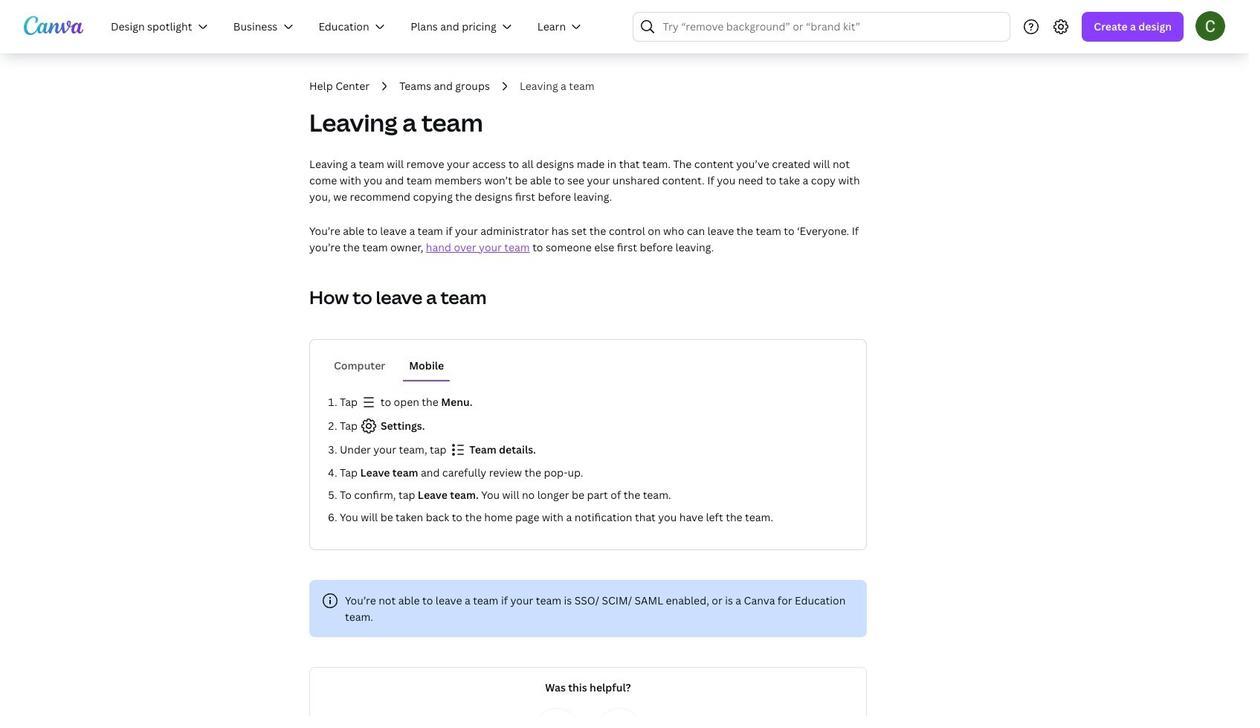 Task type: locate. For each thing, give the bounding box(es) containing it.
christina overa image
[[1196, 11, 1225, 41]]

top level navigation element
[[101, 12, 597, 42]]



Task type: describe. For each thing, give the bounding box(es) containing it.
Search term: search field
[[663, 13, 1001, 41]]



Task type: vqa. For each thing, say whether or not it's contained in the screenshot.
Add new
no



